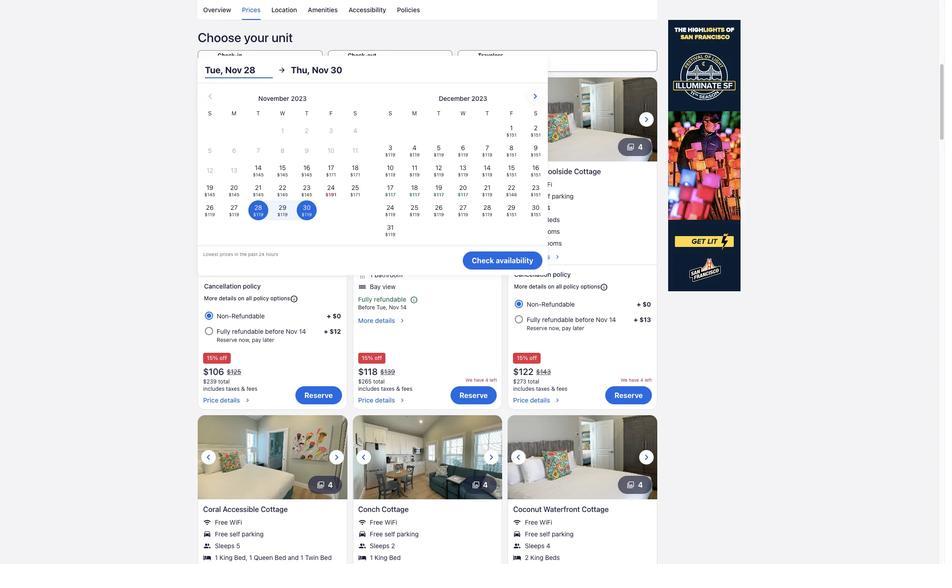 Task type: locate. For each thing, give the bounding box(es) containing it.
2
[[215, 216, 219, 223], [525, 216, 529, 223], [525, 227, 529, 235], [391, 236, 395, 243], [525, 239, 529, 247], [391, 542, 395, 550], [525, 554, 529, 561]]

off for $122
[[530, 355, 537, 361]]

coral accessible cottage
[[203, 505, 288, 513]]

1 vertical spatial 14
[[609, 316, 616, 323]]

price details button down $122 $143 $273 total includes taxes & fees
[[513, 393, 568, 404]]

3 & from the left
[[551, 385, 555, 392]]

0 horizontal spatial cancellation policy
[[204, 282, 261, 290]]

prices link
[[242, 0, 261, 20]]

free wifi list item up 1 king bed list item
[[358, 518, 497, 527]]

1 vertical spatial queen
[[254, 554, 273, 561]]

0 vertical spatial medium image
[[554, 253, 561, 261]]

more details on all policy options button for $122
[[514, 280, 651, 295]]

1 horizontal spatial off
[[375, 355, 382, 361]]

unit
[[272, 30, 293, 45]]

0 horizontal spatial 28
[[233, 61, 241, 69]]

1 bedroom, premium bedding, individually decorated image
[[508, 77, 657, 161], [198, 415, 347, 499], [508, 415, 657, 499]]

1 m from the left
[[232, 110, 236, 117]]

+ up $13
[[637, 300, 641, 308]]

show all 4 images for conch cottage image
[[472, 481, 479, 489]]

free self parking for coral accessible cottage
[[215, 530, 264, 538]]

0 vertical spatial pay
[[410, 224, 421, 232]]

we have 4 left
[[466, 377, 497, 383], [621, 377, 652, 383]]

options up + $12 reserve now, pay later
[[270, 295, 290, 302]]

0 vertical spatial before
[[575, 316, 594, 323]]

list
[[198, 0, 657, 20], [203, 180, 342, 259], [513, 180, 652, 247], [358, 189, 497, 291], [203, 518, 342, 564], [358, 518, 497, 564], [513, 518, 652, 564]]

sleeps for conch cottage
[[370, 542, 390, 550]]

0 horizontal spatial more details on all policy options button
[[204, 291, 341, 307]]

0 vertical spatial 1 bathroom list item
[[203, 239, 342, 247]]

now, for $122
[[549, 325, 561, 332]]

3 off from the left
[[530, 355, 537, 361]]

on down bathrooms
[[548, 283, 554, 290]]

0 vertical spatial later
[[573, 325, 584, 332]]

1 horizontal spatial 5
[[328, 143, 333, 151]]

sleeps up 1 king bed
[[370, 542, 390, 550]]

bed down sleeps 2 at the bottom of the page
[[389, 554, 401, 561]]

1 horizontal spatial price details button
[[358, 393, 413, 404]]

sleeps 5
[[215, 542, 240, 550]]

bay inside list
[[215, 251, 226, 259]]

14
[[401, 304, 407, 311], [609, 316, 616, 323], [299, 327, 306, 335]]

2 horizontal spatial price details
[[513, 396, 550, 404]]

$122
[[513, 366, 534, 377]]

cancellation policy
[[514, 270, 571, 278], [204, 282, 261, 290]]

king inside list item
[[219, 554, 233, 561]]

options for $122
[[581, 283, 600, 290]]

bed inside 1 king bed list item
[[389, 554, 401, 561]]

&
[[241, 385, 245, 392], [396, 385, 400, 392], [551, 385, 555, 392]]

cottage
[[235, 167, 262, 175], [377, 167, 403, 175], [574, 167, 601, 175], [261, 505, 288, 513], [382, 505, 409, 513], [582, 505, 609, 513]]

sleeps 2 list item down reserve now, pay deposit list item
[[358, 236, 497, 244]]

2 includes from the left
[[358, 385, 380, 392]]

includes inside the $106 $125 $239 total includes taxes & fees
[[203, 385, 225, 392]]

refundable
[[542, 300, 575, 308], [232, 312, 265, 320]]

1 horizontal spatial taxes
[[381, 385, 395, 392]]

list item
[[358, 247, 497, 256], [358, 259, 497, 267]]

parking up 1 king bed list item
[[397, 530, 419, 538]]

now, down the ft
[[395, 224, 409, 232]]

2 w from the left
[[460, 110, 466, 117]]

free wifi list item up 2 queen beds "list item"
[[203, 180, 342, 189]]

+ $0 for $122
[[637, 300, 651, 308]]

free wifi list item for key lime cottage
[[203, 180, 342, 189]]

f for december 2023
[[510, 110, 513, 117]]

3 price details from the left
[[513, 396, 550, 404]]

later inside + $12 reserve now, pay later
[[263, 337, 274, 343]]

free wifi list item down the waterfront
[[513, 518, 652, 527]]

fees inside '$118 $139 $265 total includes taxes & fees'
[[402, 385, 413, 392]]

2 t from the left
[[305, 110, 308, 117]]

1 taxes from the left
[[226, 385, 240, 392]]

$118 $139 $265 total includes taxes & fees
[[358, 366, 413, 392]]

1 horizontal spatial 1 bathroom list item
[[358, 271, 497, 279]]

total inside $122 $143 $273 total includes taxes & fees
[[528, 378, 539, 385]]

t down 'november'
[[257, 110, 260, 117]]

1 horizontal spatial + $0
[[637, 300, 651, 308]]

price details button down '$118 $139 $265 total includes taxes & fees'
[[358, 393, 413, 404]]

price details button down the $106 $125 $239 total includes taxes & fees
[[203, 393, 257, 404]]

1 vertical spatial list item
[[358, 259, 497, 267]]

1 vertical spatial fully refundable before nov 14
[[217, 327, 306, 335]]

sleeps 4 for $106
[[215, 204, 240, 212]]

2 f from the left
[[510, 110, 513, 117]]

nov down choose your unit
[[225, 65, 242, 75]]

free wifi list item for conch cottage
[[358, 518, 497, 527]]

more
[[513, 253, 529, 261], [514, 283, 527, 290], [204, 295, 217, 302], [358, 317, 373, 324]]

parking for coconut poolside cottage
[[552, 192, 574, 200]]

fees for $106
[[247, 385, 257, 392]]

2 taxes from the left
[[381, 385, 395, 392]]

1 bathroom down "lowest prices in the past 24 hours check availability"
[[370, 271, 403, 279]]

more details on all policy options for $106
[[204, 295, 290, 302]]

sleeps for coconut waterfront cottage
[[525, 542, 545, 550]]

total for $118
[[373, 378, 385, 385]]

before for $106
[[265, 327, 284, 335]]

free wifi down accessible
[[215, 518, 242, 526]]

beds
[[241, 216, 256, 223], [545, 216, 560, 223], [545, 554, 560, 561]]

the
[[240, 251, 247, 257]]

2 medium image from the left
[[399, 397, 406, 404]]

1 fees from the left
[[247, 385, 257, 392]]

now, inside + $13 reserve now, pay later
[[549, 325, 561, 332]]

15% off for $122
[[517, 355, 537, 361]]

3 t from the left
[[437, 110, 441, 117]]

0 vertical spatial 2 king beds list item
[[513, 216, 652, 224]]

+
[[637, 300, 641, 308], [327, 312, 331, 320], [634, 316, 638, 323], [324, 327, 328, 335]]

have for $122
[[629, 377, 639, 383]]

reserve now, pay deposit list item
[[358, 224, 497, 232]]

1 bathroom inside list
[[215, 239, 248, 247]]

1 horizontal spatial refundable
[[542, 300, 575, 308]]

pay inside 386 sq ft reserve now, pay deposit sleeps 2
[[410, 224, 421, 232]]

3 15% off from the left
[[517, 355, 537, 361]]

nov down the fully refundable at the bottom of the page
[[389, 304, 399, 311]]

self down coconut poolside cottage
[[540, 192, 550, 200]]

1 horizontal spatial we have 4 left
[[621, 377, 652, 383]]

2 & from the left
[[396, 385, 400, 392]]

more details on all policy options down bathrooms
[[514, 283, 600, 290]]

free self parking down coconut poolside cottage
[[525, 192, 574, 200]]

2 we have 4 left from the left
[[621, 377, 652, 383]]

off up $122
[[530, 355, 537, 361]]

1 horizontal spatial refundable
[[374, 295, 406, 303]]

& inside $122 $143 $273 total includes taxes & fees
[[551, 385, 555, 392]]

1 & from the left
[[241, 385, 245, 392]]

more details button down fully refundable "button"
[[358, 317, 497, 325]]

t down december 2023
[[486, 110, 489, 117]]

1 f from the left
[[329, 110, 333, 117]]

1 vertical spatial cancellation
[[204, 282, 241, 290]]

show all 4 images for coconut poolside cottage image
[[627, 143, 634, 151]]

w for december
[[460, 110, 466, 117]]

2 vertical spatial refundable
[[232, 327, 263, 335]]

0 vertical spatial non-
[[527, 300, 542, 308]]

sleeps inside 386 sq ft reserve now, pay deposit sleeps 2
[[370, 236, 390, 243]]

1 coconut from the top
[[513, 167, 542, 175]]

off up $139
[[375, 355, 382, 361]]

1 have from the left
[[474, 377, 484, 383]]

1 horizontal spatial medium image
[[399, 397, 406, 404]]

price
[[203, 396, 218, 404], [358, 396, 373, 404], [513, 396, 528, 404]]

details down prices
[[219, 295, 236, 302]]

taxes
[[226, 385, 240, 392], [381, 385, 395, 392], [536, 385, 550, 392]]

price details
[[203, 396, 240, 404], [358, 396, 395, 404], [513, 396, 550, 404]]

1 horizontal spatial 15%
[[362, 355, 373, 361]]

1 vertical spatial 5
[[236, 542, 240, 550]]

15% up $122
[[517, 355, 528, 361]]

1 vertical spatial + $0
[[327, 312, 341, 320]]

0 horizontal spatial bay
[[215, 251, 226, 259]]

free self parking list item up 1 king bed list item
[[358, 530, 497, 538]]

0 vertical spatial non-refundable
[[527, 300, 575, 308]]

bay view
[[215, 251, 241, 259], [370, 283, 396, 290]]

free wifi down coconut poolside cottage
[[525, 180, 552, 188]]

medium image down $122 $143 $273 total includes taxes & fees
[[554, 397, 561, 404]]

2 price details button from the left
[[358, 393, 413, 404]]

later
[[573, 325, 584, 332], [263, 337, 274, 343]]

2 m from the left
[[412, 110, 417, 117]]

fully refundable before nov 14
[[527, 316, 616, 323], [217, 327, 306, 335]]

more down 2 bathrooms
[[513, 253, 529, 261]]

2023
[[291, 94, 307, 102], [472, 94, 487, 102]]

2 fees from the left
[[402, 385, 413, 392]]

1 vertical spatial refundable
[[542, 316, 574, 323]]

free self parking up sleeps 2 at the bottom of the page
[[370, 530, 419, 538]]

sleeps 2 list item up 1 king bed list item
[[358, 542, 497, 550]]

15% for $118
[[362, 355, 373, 361]]

1 includes from the left
[[203, 385, 225, 392]]

free wifi down exceptional at the top of the page
[[370, 189, 397, 196]]

2 have from the left
[[629, 377, 639, 383]]

0 vertical spatial now,
[[395, 224, 409, 232]]

free wifi
[[215, 180, 242, 188], [525, 180, 552, 188], [370, 189, 397, 196], [215, 518, 242, 526], [370, 518, 397, 526], [525, 518, 552, 526]]

& inside '$118 $139 $265 total includes taxes & fees'
[[396, 385, 400, 392]]

now, inside 386 sq ft reserve now, pay deposit sleeps 2
[[395, 224, 409, 232]]

total
[[218, 378, 230, 385], [373, 378, 385, 385], [528, 378, 539, 385]]

more details on all policy options button
[[514, 280, 651, 295], [204, 291, 341, 307]]

1 horizontal spatial bay
[[370, 283, 381, 290]]

bathroom inside list
[[219, 239, 248, 247]]

1 w from the left
[[280, 110, 285, 117]]

1 vertical spatial bathroom
[[375, 271, 403, 279]]

3 total from the left
[[528, 378, 539, 385]]

sleeps 4 up 2 bedrooms
[[525, 204, 550, 212]]

fully for $122
[[527, 316, 540, 323]]

taxes inside '$118 $139 $265 total includes taxes & fees'
[[381, 385, 395, 392]]

king for cottage
[[375, 554, 388, 561]]

list for key lime cottage
[[203, 180, 342, 259]]

& for $106
[[241, 385, 245, 392]]

1 total from the left
[[218, 378, 230, 385]]

king for accessible
[[219, 554, 233, 561]]

2 2 king beds from the top
[[525, 554, 560, 561]]

s
[[208, 110, 212, 117], [354, 110, 357, 117], [389, 110, 392, 117], [534, 110, 538, 117]]

14 for $122
[[609, 316, 616, 323]]

1 bedroom, premium bedding, individually decorated image for poolside
[[508, 77, 657, 161]]

$0 up $12
[[333, 312, 341, 320]]

2 queen beds list item
[[203, 216, 342, 224]]

t down november 2023
[[305, 110, 308, 117]]

1 medium image from the left
[[244, 397, 251, 404]]

15%
[[207, 355, 218, 361], [362, 355, 373, 361], [517, 355, 528, 361]]

wifi down coconut waterfront cottage
[[540, 518, 552, 526]]

tue, up previous month image
[[205, 65, 223, 75]]

0 horizontal spatial 1 bathroom
[[215, 239, 248, 247]]

cottage for coconut waterfront cottage
[[582, 505, 609, 513]]

+ $12 reserve now, pay later
[[217, 327, 341, 343]]

2 we from the left
[[621, 377, 628, 383]]

$118
[[358, 366, 378, 377]]

fully refundable before nov 14 for $106
[[217, 327, 306, 335]]

3 price details button from the left
[[513, 393, 568, 404]]

2 left from the left
[[645, 377, 652, 383]]

free wifi list item
[[203, 180, 342, 189], [513, 180, 652, 189], [358, 189, 497, 197], [203, 518, 342, 527], [358, 518, 497, 527], [513, 518, 652, 527]]

total down $139 button
[[373, 378, 385, 385]]

$265
[[358, 378, 372, 385]]

2 horizontal spatial fees
[[557, 385, 568, 392]]

1 vertical spatial bay view list item
[[358, 283, 497, 291]]

view up the fully refundable at the bottom of the page
[[382, 283, 396, 290]]

price details down $273
[[513, 396, 550, 404]]

2 horizontal spatial 14
[[609, 316, 616, 323]]

reserve inside 386 sq ft reserve now, pay deposit sleeps 2
[[370, 224, 393, 232]]

off for $106
[[220, 355, 227, 361]]

1 horizontal spatial on
[[548, 283, 554, 290]]

2 15% from the left
[[362, 355, 373, 361]]

wifi down key lime cottage
[[230, 180, 242, 188]]

3 medium image from the left
[[554, 397, 561, 404]]

all for $122
[[556, 283, 562, 290]]

king inside list item
[[375, 554, 388, 561]]

1 vertical spatial 1 bathroom
[[370, 271, 403, 279]]

bathroom up the fully refundable at the bottom of the page
[[375, 271, 403, 279]]

view
[[227, 251, 241, 259], [382, 283, 396, 290]]

pay inside + $13 reserve now, pay later
[[562, 325, 571, 332]]

0 vertical spatial fully refundable before nov 14
[[527, 316, 616, 323]]

2 price from the left
[[358, 396, 373, 404]]

0 horizontal spatial non-
[[217, 312, 232, 320]]

tue,
[[205, 65, 223, 75], [377, 304, 387, 311]]

medium image
[[554, 253, 561, 261], [399, 317, 406, 324]]

2 price details from the left
[[358, 396, 395, 404]]

we have 4 left for $118
[[466, 377, 497, 383]]

medium image down the $106 $125 $239 total includes taxes & fees
[[244, 397, 251, 404]]

0 horizontal spatial 15% off
[[207, 355, 227, 361]]

sleeps 4 list item
[[203, 204, 342, 212], [513, 204, 652, 212], [513, 542, 652, 550]]

1 15% off from the left
[[207, 355, 227, 361]]

4
[[638, 143, 643, 151], [236, 204, 240, 212], [546, 204, 550, 212], [485, 377, 488, 383], [640, 377, 643, 383], [328, 481, 333, 489], [483, 481, 488, 489], [638, 481, 643, 489], [546, 542, 550, 550]]

1 15% from the left
[[207, 355, 218, 361]]

now, up $143
[[549, 325, 561, 332]]

reserve inside + $13 reserve now, pay later
[[527, 325, 547, 332]]

1 bathroom up prices
[[215, 239, 248, 247]]

non-refundable up + $13 reserve now, pay later
[[527, 300, 575, 308]]

cottage right 'poolside'
[[574, 167, 601, 175]]

sleeps up the 2 queen beds
[[215, 204, 235, 212]]

details
[[530, 253, 550, 261], [529, 283, 546, 290], [219, 295, 236, 302], [375, 317, 395, 324], [220, 396, 240, 404], [375, 396, 395, 404], [530, 396, 550, 404]]

queen
[[220, 216, 240, 223], [254, 554, 273, 561]]

free wifi down lime
[[215, 180, 242, 188]]

0 vertical spatial bay view list item
[[203, 251, 342, 259]]

1 vertical spatial coconut
[[513, 505, 542, 513]]

1 vertical spatial before
[[265, 327, 284, 335]]

1 price details from the left
[[203, 396, 240, 404]]

conch cottage
[[358, 505, 409, 513]]

3 includes from the left
[[513, 385, 535, 392]]

1 vertical spatial medium image
[[399, 317, 406, 324]]

list for coconut poolside cottage
[[513, 180, 652, 247]]

pay inside + $12 reserve now, pay later
[[252, 337, 261, 343]]

beds inside "list item"
[[241, 216, 256, 223]]

sleeps up "lowest prices in the past 24 hours check availability"
[[370, 236, 390, 243]]

5 inside list item
[[236, 542, 240, 550]]

1 price from the left
[[203, 396, 218, 404]]

free self parking list item
[[203, 192, 342, 200], [513, 192, 652, 200], [358, 200, 497, 208], [203, 530, 342, 538], [358, 530, 497, 538], [513, 530, 652, 538]]

prices
[[242, 6, 261, 14]]

1
[[215, 239, 218, 247], [370, 271, 373, 279], [215, 554, 218, 561], [249, 554, 252, 561], [300, 554, 303, 561], [370, 554, 373, 561]]

2 total from the left
[[373, 378, 385, 385]]

15% off for $106
[[207, 355, 227, 361]]

0 vertical spatial refundable
[[374, 295, 406, 303]]

2 2 king beds list item from the top
[[513, 554, 652, 562]]

1 vertical spatial pay
[[562, 325, 571, 332]]

0 horizontal spatial medium image
[[399, 317, 406, 324]]

queen up prices
[[220, 216, 240, 223]]

exceptional
[[375, 177, 409, 185]]

1 vertical spatial all
[[246, 295, 252, 302]]

2 inside "list item"
[[215, 216, 219, 223]]

2 king beds for poolside
[[525, 216, 560, 223]]

have
[[474, 377, 484, 383], [629, 377, 639, 383]]

0 vertical spatial 2 king beds
[[525, 216, 560, 223]]

before
[[358, 304, 375, 311]]

show next image image for coconut poolside cottage
[[641, 114, 652, 125]]

1 2023 from the left
[[291, 94, 307, 102]]

show previous image image
[[203, 114, 214, 125], [358, 114, 369, 125], [513, 114, 524, 125], [203, 452, 214, 463], [358, 452, 369, 463], [513, 452, 524, 463]]

total inside the $106 $125 $239 total includes taxes & fees
[[218, 378, 230, 385]]

0 vertical spatial tue,
[[205, 65, 223, 75]]

0 vertical spatial bathroom
[[219, 239, 248, 247]]

includes inside '$118 $139 $265 total includes taxes & fees'
[[358, 385, 380, 392]]

& inside the $106 $125 $239 total includes taxes & fees
[[241, 385, 245, 392]]

1 off from the left
[[220, 355, 227, 361]]

lowest prices in the past 24 hours check availability
[[203, 251, 533, 265]]

1 horizontal spatial non-
[[527, 300, 542, 308]]

1 vertical spatial on
[[238, 295, 244, 302]]

price details button
[[203, 393, 257, 404], [358, 393, 413, 404], [513, 393, 568, 404]]

0 horizontal spatial price details
[[203, 396, 240, 404]]

2 queen beds
[[215, 216, 256, 223]]

2 horizontal spatial total
[[528, 378, 539, 385]]

key lime cottage | private kitchen | full-size fridge, microwave, oven, stovetop image
[[198, 77, 347, 161]]

1 bedroom, premium bedding, individually decorated image for waterfront
[[508, 415, 657, 499]]

free self parking up the sleeps 5
[[215, 530, 264, 538]]

2 king beds list item
[[513, 216, 652, 224], [513, 554, 652, 562]]

view inside list
[[227, 251, 241, 259]]

$13
[[640, 316, 651, 323]]

includes down $239
[[203, 385, 225, 392]]

we for $118
[[466, 377, 473, 383]]

28 down choose your unit
[[233, 61, 241, 69]]

$273
[[513, 378, 526, 385]]

price for $122
[[513, 396, 528, 404]]

deposit
[[422, 224, 444, 232]]

$0
[[643, 300, 651, 308], [333, 312, 341, 320]]

15% off
[[207, 355, 227, 361], [362, 355, 382, 361], [517, 355, 537, 361]]

0 horizontal spatial bay view list item
[[203, 251, 342, 259]]

1 bathroom list item
[[203, 239, 342, 247], [358, 271, 497, 279]]

1 list item from the top
[[358, 247, 497, 256]]

bed
[[275, 554, 286, 561], [320, 554, 332, 561], [389, 554, 401, 561]]

medium image
[[244, 397, 251, 404], [399, 397, 406, 404], [554, 397, 561, 404]]

0 vertical spatial 14
[[401, 304, 407, 311]]

self up sq
[[385, 200, 395, 208]]

location link
[[271, 0, 297, 20]]

1 horizontal spatial more details button
[[513, 253, 652, 261]]

non-refundable for $122
[[527, 300, 575, 308]]

2 vertical spatial now,
[[239, 337, 250, 343]]

0 horizontal spatial cancellation
[[204, 282, 241, 290]]

1 horizontal spatial cancellation
[[514, 270, 551, 278]]

coconut left the waterfront
[[513, 505, 542, 513]]

view left past on the top left of page
[[227, 251, 241, 259]]

sleeps up 'bed,'
[[215, 542, 235, 550]]

bay view list item up fully refundable "button"
[[358, 283, 497, 291]]

1 horizontal spatial includes
[[358, 385, 380, 392]]

price details for $118
[[358, 396, 395, 404]]

now, inside + $12 reserve now, pay later
[[239, 337, 250, 343]]

m
[[232, 110, 236, 117], [412, 110, 417, 117]]

cancellation down prices
[[204, 282, 241, 290]]

sleeps 4 list item up 2 queen beds "list item"
[[203, 204, 342, 212]]

parking down 'poolside'
[[552, 192, 574, 200]]

total for $122
[[528, 378, 539, 385]]

wifi for coconut poolside cottage
[[540, 180, 552, 188]]

free wifi for coconut poolside cottage
[[525, 180, 552, 188]]

1 left from the left
[[490, 377, 497, 383]]

1 we from the left
[[466, 377, 473, 383]]

have for $118
[[474, 377, 484, 383]]

king for waterfront
[[530, 554, 543, 561]]

show previous image image for coral accessible cottage
[[203, 452, 214, 463]]

wifi for key lime cottage
[[230, 180, 242, 188]]

1 horizontal spatial view
[[382, 283, 396, 290]]

off
[[220, 355, 227, 361], [375, 355, 382, 361], [530, 355, 537, 361]]

1 vertical spatial 2 king beds
[[525, 554, 560, 561]]

0 horizontal spatial we
[[466, 377, 473, 383]]

3 price from the left
[[513, 396, 528, 404]]

0 vertical spatial cancellation policy
[[514, 270, 571, 278]]

0 vertical spatial 1 bathroom
[[215, 239, 248, 247]]

2 15% off from the left
[[362, 355, 382, 361]]

1 vertical spatial cancellation policy
[[204, 282, 261, 290]]

0 horizontal spatial queen
[[220, 216, 240, 223]]

total inside '$118 $139 $265 total includes taxes & fees'
[[373, 378, 385, 385]]

0 horizontal spatial total
[[218, 378, 230, 385]]

details down $122 $143 $273 total includes taxes & fees
[[530, 396, 550, 404]]

small image
[[290, 295, 298, 303]]

free self parking list item up sleeps 5 list item
[[203, 530, 342, 538]]

taxes inside $122 $143 $273 total includes taxes & fees
[[536, 385, 550, 392]]

1 down "lowest prices in the past 24 hours check availability"
[[370, 271, 373, 279]]

palm cottage | 1 bedroom, premium bedding, individually decorated image
[[353, 77, 502, 161]]

price down $239
[[203, 396, 218, 404]]

1 horizontal spatial &
[[396, 385, 400, 392]]

1 t from the left
[[257, 110, 260, 117]]

sleeps inside sleeps 5 list item
[[215, 542, 235, 550]]

0 vertical spatial list item
[[358, 247, 497, 256]]

nov down choose
[[218, 61, 231, 69]]

0 horizontal spatial before
[[265, 327, 284, 335]]

3 taxes from the left
[[536, 385, 550, 392]]

fees inside $122 $143 $273 total includes taxes & fees
[[557, 385, 568, 392]]

price details for $122
[[513, 396, 550, 404]]

3 15% from the left
[[517, 355, 528, 361]]

1 2 king beds from the top
[[525, 216, 560, 223]]

3 fees from the left
[[557, 385, 568, 392]]

price down $265
[[358, 396, 373, 404]]

28 right the nov 28 in the left of the page
[[244, 65, 255, 75]]

coconut for coconut waterfront cottage
[[513, 505, 542, 513]]

taxes down $125 button
[[226, 385, 240, 392]]

king
[[530, 216, 543, 223], [219, 554, 233, 561], [375, 554, 388, 561], [530, 554, 543, 561]]

sq
[[384, 212, 391, 220]]

sleeps 4 for $122
[[525, 204, 550, 212]]

2 sleeps 2 list item from the top
[[358, 542, 497, 550]]

1 horizontal spatial options
[[581, 283, 600, 290]]

refundable for $122
[[542, 316, 574, 323]]

ft
[[392, 212, 397, 220]]

non- for $106
[[217, 312, 232, 320]]

0 horizontal spatial f
[[329, 110, 333, 117]]

sleeps 4 list item up 2 bedrooms list item
[[513, 204, 652, 212]]

w down november 2023
[[280, 110, 285, 117]]

more details button down "2 bathrooms" list item
[[513, 253, 652, 261]]

0 vertical spatial 5
[[328, 143, 333, 151]]

reserve button
[[450, 386, 497, 404]]

0 horizontal spatial reserve link
[[295, 386, 342, 404]]

2 2023 from the left
[[472, 94, 487, 102]]

0 horizontal spatial w
[[280, 110, 285, 117]]

show next image image
[[331, 114, 342, 125], [486, 114, 497, 125], [641, 114, 652, 125], [331, 452, 342, 463], [486, 452, 497, 463], [641, 452, 652, 463]]

t
[[257, 110, 260, 117], [305, 110, 308, 117], [437, 110, 441, 117], [486, 110, 489, 117]]

0 horizontal spatial price
[[203, 396, 218, 404]]

list for conch cottage
[[358, 518, 497, 564]]

list for coconut waterfront cottage
[[513, 518, 652, 564]]

self
[[230, 192, 240, 200], [540, 192, 550, 200], [385, 200, 395, 208], [230, 530, 240, 538], [385, 530, 395, 538], [540, 530, 550, 538]]

non-refundable
[[527, 300, 575, 308], [217, 312, 265, 320]]

bay view list item
[[203, 251, 342, 259], [358, 283, 497, 291]]

2 bedrooms
[[525, 227, 560, 235]]

1 2 king beds list item from the top
[[513, 216, 652, 224]]

options up + $13 reserve now, pay later
[[581, 283, 600, 290]]

wifi for coconut waterfront cottage
[[540, 518, 552, 526]]

later inside + $13 reserve now, pay later
[[573, 325, 584, 332]]

check
[[472, 256, 494, 265]]

4 t from the left
[[486, 110, 489, 117]]

bay
[[215, 251, 226, 259], [370, 283, 381, 290]]

fees inside the $106 $125 $239 total includes taxes & fees
[[247, 385, 257, 392]]

3 bed from the left
[[389, 554, 401, 561]]

off up $106
[[220, 355, 227, 361]]

+ $0 up $13
[[637, 300, 651, 308]]

1 we have 4 left from the left
[[466, 377, 497, 383]]

includes inside $122 $143 $273 total includes taxes & fees
[[513, 385, 535, 392]]

pay for $122
[[562, 325, 571, 332]]

+ inside + $12 reserve now, pay later
[[324, 327, 328, 335]]

tue, inside button
[[205, 65, 223, 75]]

non- for $122
[[527, 300, 542, 308]]

policy down bathrooms
[[553, 270, 571, 278]]

1 price details button from the left
[[203, 393, 257, 404]]

includes down $273
[[513, 385, 535, 392]]

overview
[[203, 6, 231, 14]]

medium image for $122
[[554, 397, 561, 404]]

1 horizontal spatial all
[[556, 283, 562, 290]]

1 horizontal spatial price details
[[358, 396, 395, 404]]

0 horizontal spatial 15%
[[207, 355, 218, 361]]

2 horizontal spatial fully
[[527, 316, 540, 323]]

more details down 2 bathrooms
[[513, 253, 550, 261]]

show all 4 images for coral accessible cottage image
[[317, 481, 324, 489]]

f
[[329, 110, 333, 117], [510, 110, 513, 117]]

price for $118
[[358, 396, 373, 404]]

1 vertical spatial non-
[[217, 312, 232, 320]]

2 horizontal spatial taxes
[[536, 385, 550, 392]]

free self parking list item up 2 queen beds "list item"
[[203, 192, 342, 200]]

$0 for $106
[[333, 312, 341, 320]]

parking for key lime cottage
[[242, 192, 264, 200]]

0 vertical spatial view
[[227, 251, 241, 259]]

0 horizontal spatial tue,
[[205, 65, 223, 75]]

cancellation for $106
[[204, 282, 241, 290]]

1 horizontal spatial medium image
[[554, 253, 561, 261]]

2 horizontal spatial &
[[551, 385, 555, 392]]

now,
[[395, 224, 409, 232], [549, 325, 561, 332], [239, 337, 250, 343]]

+ $0 up $12
[[327, 312, 341, 320]]

beds for $122
[[545, 216, 560, 223]]

more details
[[513, 253, 550, 261], [358, 317, 395, 324]]

1 inside 1 king bed list item
[[370, 554, 373, 561]]

taxes down $143 button
[[536, 385, 550, 392]]

cottage right accessible
[[261, 505, 288, 513]]

sleeps 2 list item
[[358, 236, 497, 244], [358, 542, 497, 550]]

price details down $239
[[203, 396, 240, 404]]

taxes inside the $106 $125 $239 total includes taxes & fees
[[226, 385, 240, 392]]

2 off from the left
[[375, 355, 382, 361]]

free self parking up the ft
[[370, 200, 419, 208]]

2 coconut from the top
[[513, 505, 542, 513]]

15% up the $118
[[362, 355, 373, 361]]

cottage for coconut poolside cottage
[[574, 167, 601, 175]]

1 horizontal spatial fully refundable before nov 14
[[527, 316, 616, 323]]

cancellation
[[514, 270, 551, 278], [204, 282, 241, 290]]



Task type: describe. For each thing, give the bounding box(es) containing it.
sleeps 2
[[370, 542, 395, 550]]

we have 4 left for $122
[[621, 377, 652, 383]]

show next image image for palm cottage
[[486, 114, 497, 125]]

386 sq ft list item
[[358, 212, 497, 220]]

waterfront
[[544, 505, 580, 513]]

fully inside "button"
[[358, 295, 372, 303]]

fees for $122
[[557, 385, 568, 392]]

2 king beds list item for poolside
[[513, 216, 652, 224]]

next month image
[[530, 91, 541, 102]]

reserve inside button
[[460, 391, 488, 399]]

wifi down exceptional at the top of the page
[[385, 189, 397, 196]]

choose
[[198, 30, 241, 45]]

fully refundable button
[[358, 295, 497, 304]]

refundable inside "button"
[[374, 295, 406, 303]]

$143 button
[[535, 368, 552, 376]]

fully refundable before nov 14 for $122
[[527, 316, 616, 323]]

14 for $106
[[299, 327, 306, 335]]

30
[[331, 65, 342, 75]]

free wifi list item for coconut poolside cottage
[[513, 180, 652, 189]]

free wifi for coral accessible cottage
[[215, 518, 242, 526]]

prices
[[220, 251, 233, 257]]

show next image image for coconut waterfront cottage
[[641, 452, 652, 463]]

& for $118
[[396, 385, 400, 392]]

2 bathrooms list item
[[513, 239, 652, 247]]

free self parking list item for coconut waterfront cottage
[[513, 530, 652, 538]]

4 button for coral accessible cottage
[[308, 476, 342, 494]]

$12
[[330, 327, 341, 335]]

parking up 386 sq ft "list item"
[[397, 200, 419, 208]]

later for $106
[[263, 337, 274, 343]]

more down before
[[358, 317, 373, 324]]

self for coconut poolside cottage
[[540, 192, 550, 200]]

amenities link
[[308, 0, 338, 20]]

cottage for key lime cottage
[[235, 167, 262, 175]]

details down availability
[[529, 283, 546, 290]]

november 2023
[[258, 94, 307, 102]]

conch cottage | private kitchen | full-size fridge, microwave, oven, stovetop image
[[353, 415, 502, 499]]

refundable for $122
[[542, 300, 575, 308]]

policies link
[[397, 0, 420, 20]]

0 vertical spatial more details button
[[513, 253, 652, 261]]

thu, nov 30 button
[[291, 62, 359, 78]]

tue, nov 28
[[205, 65, 255, 75]]

before for $122
[[575, 316, 594, 323]]

palm cottage 10/10 exceptional
[[358, 167, 409, 185]]

cancellation policy for $122
[[514, 270, 571, 278]]

sleeps 4 list item down the waterfront
[[513, 542, 652, 550]]

self for conch cottage
[[385, 530, 395, 538]]

2023 for november 2023
[[291, 94, 307, 102]]

nov down small image
[[286, 327, 297, 335]]

sleeps for coral accessible cottage
[[215, 542, 235, 550]]

1 right 'bed,'
[[249, 554, 252, 561]]

key lime cottage
[[203, 167, 262, 175]]

1 horizontal spatial 1 bathroom
[[370, 271, 403, 279]]

show previous image image for palm cottage
[[358, 114, 369, 125]]

and
[[288, 554, 299, 561]]

price details for $106
[[203, 396, 240, 404]]

4 button for conch cottage
[[463, 476, 497, 494]]

your
[[244, 30, 269, 45]]

lowest
[[203, 251, 219, 257]]

1 vertical spatial view
[[382, 283, 396, 290]]

price details button for $106
[[203, 393, 257, 404]]

location
[[271, 6, 297, 14]]

free self parking list item for conch cottage
[[358, 530, 497, 538]]

free self parking list item for coral accessible cottage
[[203, 530, 342, 538]]

3
[[483, 143, 488, 151]]

f for november 2023
[[329, 110, 333, 117]]

1 s from the left
[[208, 110, 212, 117]]

refundable for $106
[[232, 327, 263, 335]]

reserve inside + $12 reserve now, pay later
[[217, 337, 237, 343]]

small image
[[600, 283, 608, 291]]

cottage right conch
[[382, 505, 409, 513]]

$106 $125 $239 total includes taxes & fees
[[203, 366, 257, 392]]

sleeps for key lime cottage
[[215, 204, 235, 212]]

more down lowest
[[204, 295, 217, 302]]

2 bathrooms
[[525, 239, 562, 247]]

free wifi for key lime cottage
[[215, 180, 242, 188]]

availability
[[496, 256, 533, 265]]

parking for conch cottage
[[397, 530, 419, 538]]

sleeps 4 list item for $122
[[513, 204, 652, 212]]

nov down small icon on the right bottom
[[596, 316, 607, 323]]

+ inside + $13 reserve now, pay later
[[634, 316, 638, 323]]

policy down past on the top left of page
[[243, 282, 261, 290]]

refundable for $106
[[232, 312, 265, 320]]

fully refundable
[[358, 295, 406, 303]]

$122 $143 $273 total includes taxes & fees
[[513, 366, 568, 392]]

$106
[[203, 366, 224, 377]]

386 sq ft reserve now, pay deposit sleeps 2
[[370, 212, 444, 243]]

show all 4 images for coconut waterfront cottage image
[[627, 481, 634, 489]]

thu, nov 30
[[291, 65, 342, 75]]

past
[[248, 251, 258, 257]]

1 vertical spatial tue,
[[377, 304, 387, 311]]

conch
[[358, 505, 380, 513]]

2 list item from the top
[[358, 259, 497, 267]]

details down 2 bathrooms
[[530, 253, 550, 261]]

total for $106
[[218, 378, 230, 385]]

4 button for coconut waterfront cottage
[[618, 476, 652, 494]]

1 horizontal spatial 28
[[244, 65, 255, 75]]

check availability button
[[463, 251, 542, 270]]

accessibility
[[349, 6, 386, 14]]

nov 28
[[218, 61, 241, 69]]

1 king bed
[[370, 554, 401, 561]]

coconut for coconut poolside cottage
[[513, 167, 542, 175]]

free self parking list item for coconut poolside cottage
[[513, 192, 652, 200]]

2 bed from the left
[[320, 554, 332, 561]]

sleeps 4 down coconut waterfront cottage
[[525, 542, 550, 550]]

3 s from the left
[[389, 110, 392, 117]]

twin
[[305, 554, 319, 561]]

we for $122
[[621, 377, 628, 383]]

2 reserve link from the left
[[606, 386, 652, 404]]

1 vertical spatial bay
[[370, 283, 381, 290]]

0 horizontal spatial more details
[[358, 317, 395, 324]]

1 horizontal spatial 14
[[401, 304, 407, 311]]

nov left "30"
[[312, 65, 329, 75]]

coconut waterfront cottage
[[513, 505, 609, 513]]

15% for $106
[[207, 355, 218, 361]]

2 king beds for waterfront
[[525, 554, 560, 561]]

1 vertical spatial bay view
[[370, 283, 396, 290]]

free self parking list item up 386 sq ft "list item"
[[358, 200, 497, 208]]

1 sleeps 2 list item from the top
[[358, 236, 497, 244]]

before tue, nov 14
[[358, 304, 407, 311]]

price details button for $118
[[358, 393, 413, 404]]

hours
[[266, 251, 278, 257]]

later for $122
[[573, 325, 584, 332]]

poolside
[[544, 167, 572, 175]]

+ $13 reserve now, pay later
[[527, 316, 651, 332]]

nov 28 button
[[198, 50, 322, 72]]

$139 button
[[379, 368, 396, 376]]

bay view inside list
[[215, 251, 241, 259]]

cottage for coral accessible cottage
[[261, 505, 288, 513]]

november
[[258, 94, 289, 102]]

amenities
[[308, 6, 338, 14]]

king for poolside
[[530, 216, 543, 223]]

free wifi for coconut waterfront cottage
[[525, 518, 552, 526]]

details down the $106 $125 $239 total includes taxes & fees
[[220, 396, 240, 404]]

15% off for $118
[[362, 355, 382, 361]]

show previous image image for conch cottage
[[358, 452, 369, 463]]

5 inside "button"
[[328, 143, 333, 151]]

1 horizontal spatial bathroom
[[375, 271, 403, 279]]

list for coral accessible cottage
[[203, 518, 342, 564]]

1 bedroom, premium bedding, individually decorated image for accessible
[[198, 415, 347, 499]]

1 right and
[[300, 554, 303, 561]]

policy left small image
[[253, 295, 269, 302]]

list containing overview
[[198, 0, 657, 20]]

key
[[203, 167, 216, 175]]

free self parking for coconut poolside cottage
[[525, 192, 574, 200]]

more down availability
[[514, 283, 527, 290]]

& for $122
[[551, 385, 555, 392]]

tue, nov 28 button
[[205, 62, 273, 78]]

taxes for $118
[[381, 385, 395, 392]]

bed,
[[234, 554, 248, 561]]

free wifi list item up 386 sq ft "list item"
[[358, 189, 497, 197]]

1 up lowest
[[215, 239, 218, 247]]

in
[[235, 251, 238, 257]]

queen inside list item
[[254, 554, 273, 561]]

5 button
[[308, 138, 342, 156]]

+ up $12
[[327, 312, 331, 320]]

on for $122
[[548, 283, 554, 290]]

4 s from the left
[[534, 110, 538, 117]]

2023 for december 2023
[[472, 94, 487, 102]]

$0 for $122
[[643, 300, 651, 308]]

1 king bed, 1 queen bed and 1 twin bed list item
[[203, 554, 342, 562]]

$125 button
[[226, 368, 242, 376]]

sleeps for coconut poolside cottage
[[525, 204, 545, 212]]

options for $106
[[270, 295, 290, 302]]

free self parking for key lime cottage
[[215, 192, 264, 200]]

2 s from the left
[[354, 110, 357, 117]]

24
[[259, 251, 265, 257]]

15% for $122
[[517, 355, 528, 361]]

off for $118
[[375, 355, 382, 361]]

choose your unit
[[198, 30, 293, 45]]

on for $106
[[238, 295, 244, 302]]

pay for $106
[[252, 337, 261, 343]]

2 inside list item
[[391, 542, 395, 550]]

show next image image for conch cottage
[[486, 452, 497, 463]]

2 inside 386 sq ft reserve now, pay deposit sleeps 2
[[391, 236, 395, 243]]

december
[[439, 94, 470, 102]]

m for november 2023
[[232, 110, 236, 117]]

$239
[[203, 378, 217, 385]]

3 button
[[463, 138, 497, 156]]

show previous image image for coconut poolside cottage
[[513, 114, 524, 125]]

coconut poolside cottage
[[513, 167, 601, 175]]

policies
[[397, 6, 420, 14]]

0 horizontal spatial 1 bathroom list item
[[203, 239, 342, 247]]

all for $106
[[246, 295, 252, 302]]

$143
[[536, 368, 551, 375]]

self for coral accessible cottage
[[230, 530, 240, 538]]

1 reserve link from the left
[[295, 386, 342, 404]]

accessible
[[223, 505, 259, 513]]

more details on all policy options button for $106
[[204, 291, 341, 307]]

1 vertical spatial 1 bathroom list item
[[358, 271, 497, 279]]

free wifi list item for coconut waterfront cottage
[[513, 518, 652, 527]]

sleeps 4 list item for $106
[[203, 204, 342, 212]]

0 horizontal spatial more details button
[[358, 317, 497, 325]]

bedrooms
[[530, 227, 560, 235]]

1 king bed, 1 queen bed and 1 twin bed
[[215, 554, 332, 561]]

lime
[[217, 167, 234, 175]]

thu,
[[291, 65, 310, 75]]

4 button for coconut poolside cottage
[[618, 138, 652, 156]]

previous month image
[[205, 91, 216, 102]]

free self parking for coconut waterfront cottage
[[525, 530, 574, 538]]

show next image image for key lime cottage
[[331, 114, 342, 125]]

$139
[[380, 368, 395, 375]]

queen inside "list item"
[[220, 216, 240, 223]]

coral
[[203, 505, 221, 513]]

$125
[[227, 368, 241, 375]]

cottage inside palm cottage 10/10 exceptional
[[377, 167, 403, 175]]

palm
[[358, 167, 375, 175]]

+ $0 for $106
[[327, 312, 341, 320]]

386
[[370, 212, 382, 220]]

parking for coral accessible cottage
[[242, 530, 264, 538]]

show previous image image for coconut waterfront cottage
[[513, 452, 524, 463]]

2 bedrooms list item
[[513, 227, 652, 236]]

overview link
[[203, 0, 231, 20]]

details down '$118 $139 $265 total includes taxes & fees'
[[375, 396, 395, 404]]

1 down the sleeps 5
[[215, 554, 218, 561]]

december 2023
[[439, 94, 487, 102]]

1 bed from the left
[[275, 554, 286, 561]]

details down before tue, nov 14 at the left bottom
[[375, 317, 395, 324]]

free wifi for conch cottage
[[370, 518, 397, 526]]

policy left small icon on the right bottom
[[563, 283, 579, 290]]

sleeps 5 list item
[[203, 542, 342, 550]]

1 king bed list item
[[358, 554, 497, 562]]

1 horizontal spatial more details
[[513, 253, 550, 261]]

bathrooms
[[530, 239, 562, 247]]

accessibility link
[[349, 0, 386, 20]]

10/10
[[358, 177, 374, 185]]



Task type: vqa. For each thing, say whether or not it's contained in the screenshot.
leftmost place.
no



